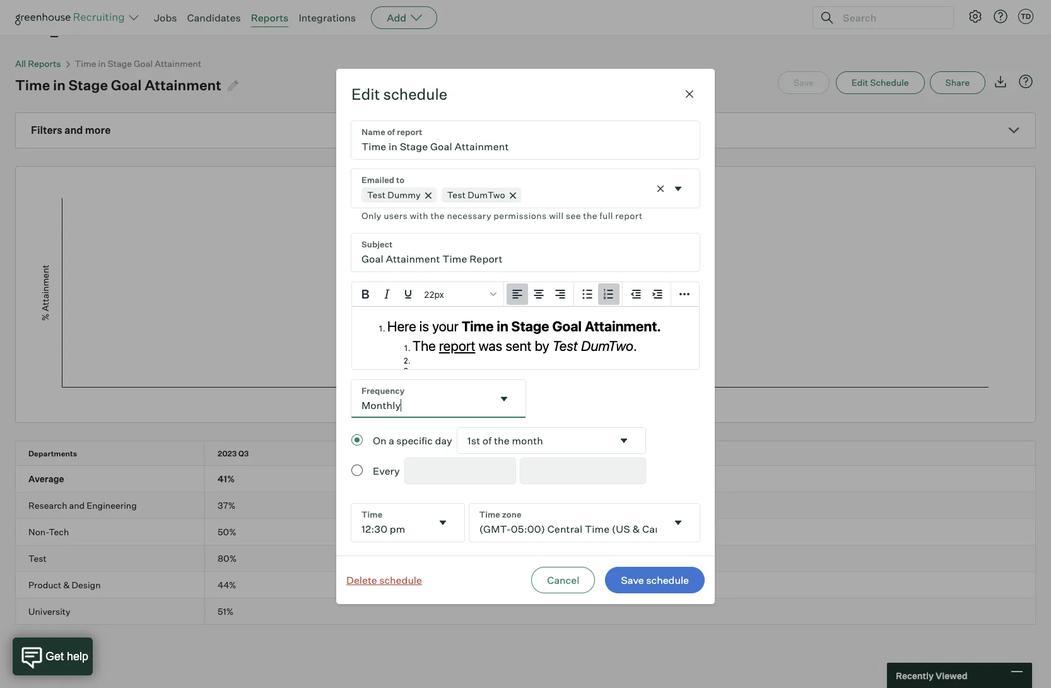 Task type: locate. For each thing, give the bounding box(es) containing it.
dumtwo
[[468, 189, 506, 200]]

7 row from the top
[[16, 599, 1036, 625]]

greenhouse recruiting image
[[15, 10, 129, 25]]

time in stage goal attainment link
[[75, 58, 201, 69]]

0 vertical spatial attainment
[[155, 58, 201, 69]]

jobs
[[154, 11, 177, 24]]

dummy
[[388, 189, 421, 200]]

the right 'with'
[[431, 210, 445, 221]]

td button
[[1019, 9, 1034, 24]]

research and engineering
[[28, 500, 137, 511]]

time down all reports link
[[15, 77, 50, 94]]

row group containing product & design
[[16, 572, 1036, 599]]

6 row from the top
[[16, 572, 1036, 598]]

1 vertical spatial time in stage goal attainment
[[15, 77, 221, 94]]

stage
[[108, 58, 132, 69], [69, 77, 108, 94]]

row for grid containing average
[[16, 441, 1036, 465]]

row for row group containing average
[[16, 466, 1036, 492]]

save schedule button
[[606, 567, 705, 593]]

reports up the all reports
[[15, 1, 118, 39]]

row containing non-tech
[[16, 519, 1036, 545]]

1 row from the top
[[16, 441, 1036, 465]]

the left full
[[584, 210, 598, 221]]

0 vertical spatial toggle flyout image
[[498, 393, 511, 405]]

time in stage goal attainment down jobs
[[75, 58, 201, 69]]

full
[[600, 210, 614, 221]]

5 row group from the top
[[16, 572, 1036, 599]]

&
[[63, 580, 70, 590]]

with
[[410, 210, 429, 221]]

permissions
[[494, 210, 547, 221]]

22px group
[[352, 282, 700, 307]]

toolbar
[[504, 282, 575, 307], [575, 282, 623, 307], [623, 282, 672, 307]]

grid
[[16, 441, 1036, 625]]

row containing university
[[16, 599, 1036, 625]]

reports link
[[251, 11, 289, 24]]

row group containing average
[[16, 466, 1036, 493]]

row containing test
[[16, 546, 1036, 572]]

1 horizontal spatial the
[[584, 210, 598, 221]]

necessary
[[447, 210, 492, 221]]

6 row group from the top
[[16, 599, 1036, 625]]

1 vertical spatial toggle flyout image
[[672, 516, 685, 529]]

0 horizontal spatial edit
[[352, 85, 380, 104]]

test dumtwo
[[448, 189, 506, 200]]

none field containing test dummy
[[352, 169, 700, 223]]

1 horizontal spatial toggle flyout image
[[618, 434, 631, 447]]

time right all reports link
[[75, 58, 96, 69]]

0 vertical spatial and
[[65, 124, 83, 136]]

4 row from the top
[[16, 519, 1036, 545]]

0 vertical spatial time in stage goal attainment
[[75, 58, 201, 69]]

reports
[[15, 1, 118, 39], [251, 11, 289, 24], [28, 58, 61, 69]]

attainment
[[155, 58, 201, 69], [145, 77, 221, 94]]

attainment down time in stage goal attainment "link"
[[145, 77, 221, 94]]

row containing research and engineering
[[16, 493, 1036, 518]]

None text field
[[352, 121, 700, 159], [352, 504, 432, 542], [352, 121, 700, 159], [352, 504, 432, 542]]

0 horizontal spatial toggle flyout image
[[498, 393, 511, 405]]

0 horizontal spatial the
[[431, 210, 445, 221]]

row group
[[16, 466, 1036, 493], [16, 493, 1036, 519], [16, 519, 1036, 546], [16, 546, 1036, 572], [16, 572, 1036, 599], [16, 599, 1036, 625]]

test up necessary
[[448, 189, 466, 200]]

time in stage goal attainment down time in stage goal attainment "link"
[[15, 77, 221, 94]]

edit
[[852, 77, 869, 88], [352, 85, 380, 104]]

2 row from the top
[[16, 466, 1036, 492]]

1 toolbar from the left
[[504, 282, 575, 307]]

edit schedule button
[[836, 71, 925, 94]]

candidates link
[[187, 11, 241, 24]]

none field on a specific day
[[458, 428, 646, 453]]

delete
[[347, 574, 377, 587]]

1 row group from the top
[[16, 466, 1036, 493]]

product
[[28, 580, 61, 590]]

4 row group from the top
[[16, 546, 1036, 572]]

university
[[28, 606, 70, 617]]

schedule for delete schedule
[[380, 574, 422, 587]]

1 vertical spatial goal
[[111, 77, 142, 94]]

and
[[65, 124, 83, 136], [69, 500, 85, 511]]

and left more
[[65, 124, 83, 136]]

schedule inside save schedule button
[[647, 574, 689, 587]]

attainment down jobs link
[[155, 58, 201, 69]]

time in stage goal attainment
[[75, 58, 201, 69], [15, 77, 221, 94]]

2 row group from the top
[[16, 493, 1036, 519]]

None field
[[352, 169, 700, 223], [352, 380, 526, 418], [458, 428, 646, 453], [405, 458, 516, 484], [521, 458, 646, 484], [352, 504, 464, 542], [470, 504, 700, 542], [352, 380, 526, 418], [405, 458, 516, 484], [521, 458, 646, 484], [352, 504, 464, 542], [470, 504, 700, 542]]

in down greenhouse recruiting image on the left top of page
[[98, 58, 106, 69]]

3 row from the top
[[16, 493, 1036, 518]]

integrations
[[299, 11, 356, 24]]

test dummy
[[367, 189, 421, 200]]

0 vertical spatial toggle flyout image
[[672, 182, 685, 195]]

1 horizontal spatial time
[[75, 58, 96, 69]]

0 horizontal spatial toggle flyout image
[[437, 516, 449, 529]]

all
[[15, 58, 26, 69]]

schedule inside delete schedule button
[[380, 574, 422, 587]]

on a specific day
[[373, 434, 453, 447]]

row for row group containing product & design
[[16, 572, 1036, 598]]

and right research
[[69, 500, 85, 511]]

5 row from the top
[[16, 546, 1036, 572]]

integrations link
[[299, 11, 356, 24]]

product & design
[[28, 580, 101, 590]]

toggle flyout image
[[498, 393, 511, 405], [672, 516, 685, 529]]

row containing departments
[[16, 441, 1036, 465]]

0 vertical spatial in
[[98, 58, 106, 69]]

toggle flyout image up save schedule button
[[672, 516, 685, 529]]

clear selection image
[[655, 182, 667, 195]]

0 vertical spatial time
[[75, 58, 96, 69]]

reports right the "all"
[[28, 58, 61, 69]]

1 horizontal spatial test
[[367, 189, 386, 200]]

51%
[[218, 606, 234, 617]]

test for test dumtwo
[[448, 189, 466, 200]]

1 horizontal spatial toggle flyout image
[[672, 516, 685, 529]]

time
[[75, 58, 96, 69], [15, 77, 50, 94]]

1 vertical spatial toggle flyout image
[[618, 434, 631, 447]]

1 horizontal spatial in
[[98, 58, 106, 69]]

row containing average
[[16, 466, 1036, 492]]

2 horizontal spatial test
[[448, 189, 466, 200]]

edit for edit schedule
[[352, 85, 380, 104]]

None text field
[[352, 234, 700, 271], [352, 380, 493, 418], [405, 458, 506, 484], [521, 458, 636, 484], [470, 504, 667, 542], [352, 234, 700, 271], [352, 380, 493, 418], [405, 458, 506, 484], [521, 458, 636, 484], [470, 504, 667, 542]]

test inside grid
[[28, 553, 46, 564]]

schedule for edit schedule
[[384, 85, 448, 104]]

test down non-
[[28, 553, 46, 564]]

2023
[[218, 449, 237, 458]]

41%
[[218, 474, 235, 484]]

in
[[98, 58, 106, 69], [53, 77, 66, 94]]

average
[[28, 474, 64, 484]]

test up only
[[367, 189, 386, 200]]

toggle flyout image up on a specific day text box
[[498, 393, 511, 405]]

toggle flyout image inside clear selection field
[[672, 182, 685, 195]]

test
[[367, 189, 386, 200], [448, 189, 466, 200], [28, 553, 46, 564]]

every
[[373, 465, 400, 477]]

1 horizontal spatial edit
[[852, 77, 869, 88]]

cancel button
[[532, 567, 596, 593]]

research
[[28, 500, 67, 511]]

and inside row group
[[69, 500, 85, 511]]

80%
[[218, 553, 237, 564]]

test for test dummy
[[367, 189, 386, 200]]

3 row group from the top
[[16, 519, 1036, 546]]

edit inside button
[[852, 77, 869, 88]]

cancel
[[548, 574, 580, 587]]

in down all reports link
[[53, 77, 66, 94]]

0 horizontal spatial in
[[53, 77, 66, 94]]

departments
[[28, 449, 77, 458]]

specific
[[397, 434, 433, 447]]

2023 q3
[[218, 449, 249, 458]]

schedule
[[384, 85, 448, 104], [380, 574, 422, 587], [647, 574, 689, 587]]

the
[[431, 210, 445, 221], [584, 210, 598, 221]]

row
[[16, 441, 1036, 465], [16, 466, 1036, 492], [16, 493, 1036, 518], [16, 519, 1036, 545], [16, 546, 1036, 572], [16, 572, 1036, 598], [16, 599, 1036, 625]]

and for research
[[69, 500, 85, 511]]

2 horizontal spatial toggle flyout image
[[672, 182, 685, 195]]

2 the from the left
[[584, 210, 598, 221]]

0 horizontal spatial test
[[28, 553, 46, 564]]

only
[[362, 210, 382, 221]]

row containing product & design
[[16, 572, 1036, 598]]

toggle flyout image
[[672, 182, 685, 195], [618, 434, 631, 447], [437, 516, 449, 529]]

1 vertical spatial time
[[15, 77, 50, 94]]

0 vertical spatial stage
[[108, 58, 132, 69]]

goal
[[134, 58, 153, 69], [111, 77, 142, 94]]

edit schedule
[[352, 85, 448, 104]]

1 vertical spatial and
[[69, 500, 85, 511]]

row for row group containing university
[[16, 599, 1036, 625]]

share button
[[930, 71, 986, 94]]

engineering
[[87, 500, 137, 511]]

44%
[[218, 580, 236, 590]]



Task type: vqa. For each thing, say whether or not it's contained in the screenshot.


Task type: describe. For each thing, give the bounding box(es) containing it.
toggle flyout image inside on a specific day field
[[618, 434, 631, 447]]

1 vertical spatial attainment
[[145, 77, 221, 94]]

22px
[[424, 289, 444, 300]]

2 toolbar from the left
[[575, 282, 623, 307]]

recently
[[897, 670, 934, 681]]

save
[[621, 574, 644, 587]]

non-tech
[[28, 527, 69, 537]]

configure image
[[969, 9, 984, 24]]

tech
[[49, 527, 69, 537]]

report
[[616, 210, 643, 221]]

filters
[[31, 124, 62, 136]]

viewed
[[936, 670, 968, 681]]

add button
[[371, 6, 438, 29]]

close modal icon image
[[683, 86, 698, 102]]

row group containing non-tech
[[16, 519, 1036, 546]]

1 vertical spatial stage
[[69, 77, 108, 94]]

delete schedule button
[[344, 566, 425, 594]]

more
[[85, 124, 111, 136]]

q3
[[238, 449, 249, 458]]

faq image
[[1019, 74, 1034, 89]]

save and schedule this report to revisit it! element
[[778, 71, 836, 94]]

xychart image
[[31, 167, 1021, 419]]

will
[[549, 210, 564, 221]]

all reports
[[15, 58, 61, 69]]

on
[[373, 434, 387, 447]]

share
[[946, 77, 970, 88]]

td button
[[1017, 6, 1037, 27]]

candidates
[[187, 11, 241, 24]]

a
[[389, 434, 395, 447]]

row for row group containing research and engineering
[[16, 493, 1036, 518]]

2 vertical spatial toggle flyout image
[[437, 516, 449, 529]]

row group containing research and engineering
[[16, 493, 1036, 519]]

row group containing test
[[16, 546, 1036, 572]]

50%
[[218, 527, 237, 537]]

22px button
[[419, 283, 501, 305]]

only users with the necessary permissions will see the full report
[[362, 210, 643, 221]]

0 horizontal spatial time
[[15, 77, 50, 94]]

1 the from the left
[[431, 210, 445, 221]]

edit for edit schedule
[[852, 77, 869, 88]]

and for filters
[[65, 124, 83, 136]]

see
[[566, 210, 581, 221]]

row for row group containing non-tech
[[16, 519, 1036, 545]]

reports right candidates 'link'
[[251, 11, 289, 24]]

td
[[1021, 12, 1032, 21]]

3 toolbar from the left
[[623, 282, 672, 307]]

row for row group containing test
[[16, 546, 1036, 572]]

jobs link
[[154, 11, 177, 24]]

save schedule
[[621, 574, 689, 587]]

edit schedule
[[852, 77, 910, 88]]

design
[[72, 580, 101, 590]]

37%
[[218, 500, 236, 511]]

delete schedule
[[347, 574, 422, 587]]

schedule
[[871, 77, 910, 88]]

recently viewed
[[897, 670, 968, 681]]

schedule for save schedule
[[647, 574, 689, 587]]

1 vertical spatial in
[[53, 77, 66, 94]]

download image
[[994, 74, 1009, 89]]

row group containing university
[[16, 599, 1036, 625]]

none field clear selection
[[352, 169, 700, 223]]

day
[[435, 434, 453, 447]]

grid containing average
[[16, 441, 1036, 625]]

filters and more
[[31, 124, 111, 136]]

add
[[387, 11, 407, 24]]

all reports link
[[15, 58, 61, 69]]

22px toolbar
[[352, 282, 504, 307]]

non-
[[28, 527, 49, 537]]

On a specific day text field
[[458, 428, 613, 453]]

0 vertical spatial goal
[[134, 58, 153, 69]]

users
[[384, 210, 408, 221]]

Search text field
[[840, 9, 943, 27]]



